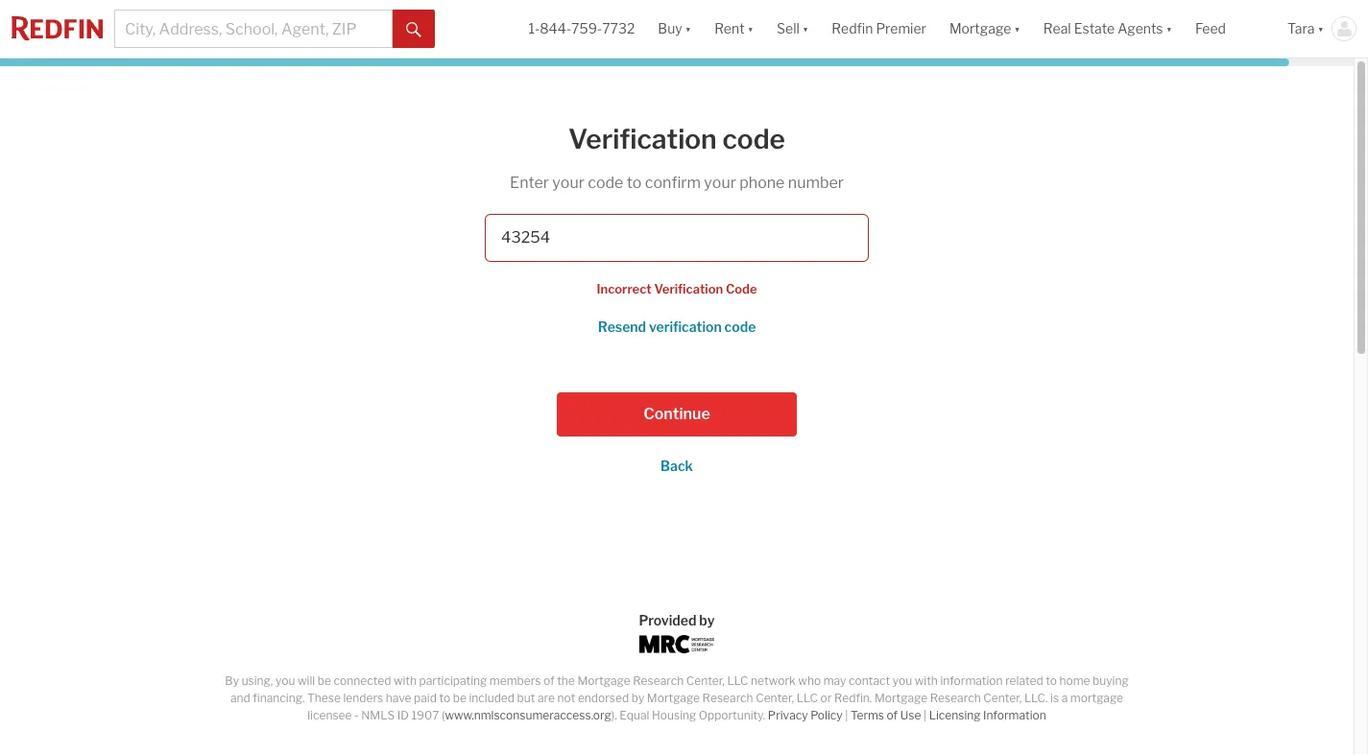 Task type: locate. For each thing, give the bounding box(es) containing it.
of left use
[[887, 709, 898, 723]]

terms of use link
[[851, 709, 921, 723]]

verification up verification
[[654, 281, 723, 296]]

code
[[723, 123, 785, 156], [588, 173, 624, 192], [725, 319, 756, 336]]

▾ right rent
[[748, 21, 754, 37]]

0 horizontal spatial with
[[394, 674, 417, 689]]

rent ▾ button
[[715, 0, 754, 58]]

▾ for buy ▾
[[685, 21, 692, 37]]

0 vertical spatial of
[[544, 674, 555, 689]]

by up "mortgage research center" image
[[699, 613, 715, 629]]

be down participating
[[453, 691, 467, 706]]

0 horizontal spatial |
[[845, 709, 848, 723]]

▾ right tara
[[1318, 21, 1324, 37]]

▾ right sell
[[803, 21, 809, 37]]

llc up opportunity.
[[727, 674, 749, 689]]

0 vertical spatial llc
[[727, 674, 749, 689]]

1 vertical spatial by
[[632, 691, 645, 706]]

code up phone number
[[723, 123, 785, 156]]

).
[[612, 709, 617, 723]]

0 horizontal spatial your
[[552, 173, 585, 192]]

| right use
[[924, 709, 927, 723]]

use
[[901, 709, 921, 723]]

1907
[[411, 709, 439, 723]]

mortgage inside dropdown button
[[950, 21, 1012, 37]]

center,
[[686, 674, 725, 689], [756, 691, 794, 706], [984, 691, 1022, 706]]

enter
[[510, 173, 549, 192]]

real estate agents ▾
[[1044, 21, 1173, 37]]

code left confirm
[[588, 173, 624, 192]]

| down redfin.
[[845, 709, 848, 723]]

mortgage up endorsed
[[578, 674, 631, 689]]

real estate agents ▾ button
[[1032, 0, 1184, 58]]

www.nmlsconsumeraccess.org
[[445, 709, 612, 723]]

1 vertical spatial of
[[887, 709, 898, 723]]

1 horizontal spatial with
[[915, 674, 938, 689]]

center, up opportunity.
[[686, 674, 725, 689]]

0 vertical spatial verification
[[569, 123, 717, 156]]

to
[[627, 173, 642, 192], [1046, 674, 1057, 689], [439, 691, 451, 706]]

provided by
[[639, 613, 715, 629]]

▾ for tara ▾
[[1318, 21, 1324, 37]]

1 vertical spatial verification
[[654, 281, 723, 296]]

2 | from the left
[[924, 709, 927, 723]]

mortgage
[[950, 21, 1012, 37], [578, 674, 631, 689], [647, 691, 700, 706], [875, 691, 928, 706]]

llc
[[727, 674, 749, 689], [797, 691, 818, 706]]

1 horizontal spatial |
[[924, 709, 927, 723]]

mortgage up housing
[[647, 691, 700, 706]]

you right contact
[[893, 674, 913, 689]]

feed
[[1196, 21, 1226, 37]]

0 horizontal spatial of
[[544, 674, 555, 689]]

licensee
[[308, 709, 352, 723]]

1 horizontal spatial of
[[887, 709, 898, 723]]

2 you from the left
[[893, 674, 913, 689]]

mortgage
[[1071, 691, 1124, 706]]

be
[[318, 674, 331, 689], [453, 691, 467, 706]]

1 with from the left
[[394, 674, 417, 689]]

center, down network
[[756, 691, 794, 706]]

1 vertical spatial be
[[453, 691, 467, 706]]

0 horizontal spatial you
[[276, 674, 295, 689]]

endorsed
[[578, 691, 629, 706]]

0 vertical spatial to
[[627, 173, 642, 192]]

-
[[354, 709, 359, 723]]

code down code
[[725, 319, 756, 336]]

2 horizontal spatial center,
[[984, 691, 1022, 706]]

of for members
[[544, 674, 555, 689]]

▾ left 'real'
[[1014, 21, 1021, 37]]

code
[[726, 281, 757, 296]]

mortgage ▾ button
[[950, 0, 1021, 58]]

verification
[[569, 123, 717, 156], [654, 281, 723, 296]]

estate
[[1074, 21, 1115, 37]]

redfin
[[832, 21, 873, 37]]

0 horizontal spatial be
[[318, 674, 331, 689]]

0 horizontal spatial llc
[[727, 674, 749, 689]]

your right confirm
[[704, 173, 736, 192]]

center, up information
[[984, 691, 1022, 706]]

1 horizontal spatial research
[[703, 691, 753, 706]]

submit search image
[[406, 22, 422, 37]]

2 vertical spatial code
[[725, 319, 756, 336]]

information
[[983, 709, 1047, 723]]

buying
[[1093, 674, 1129, 689]]

be up these
[[318, 674, 331, 689]]

incorrect verification code
[[597, 281, 757, 296]]

3 ▾ from the left
[[803, 21, 809, 37]]

code for resend verification code
[[725, 319, 756, 336]]

phone number
[[740, 173, 844, 192]]

research up housing
[[633, 674, 684, 689]]

your
[[552, 173, 585, 192], [704, 173, 736, 192]]

0 horizontal spatial center,
[[686, 674, 725, 689]]

(
[[442, 709, 445, 723]]

verification code
[[569, 123, 785, 156]]

with up use
[[915, 674, 938, 689]]

real
[[1044, 21, 1071, 37]]

to up (
[[439, 691, 451, 706]]

continue
[[644, 405, 710, 423]]

1 vertical spatial to
[[1046, 674, 1057, 689]]

1-
[[529, 21, 540, 37]]

by up equal
[[632, 691, 645, 706]]

with
[[394, 674, 417, 689], [915, 674, 938, 689]]

2 vertical spatial to
[[439, 691, 451, 706]]

1 horizontal spatial your
[[704, 173, 736, 192]]

of inside by using, you will be connected with participating members of the mortgage research center, llc network who may contact you with information related to home buying and financing. these lenders have paid to be included but are not endorsed by mortgage research center, llc or redfin. mortgage research center, llc. is a mortgage licensee - nmls id 1907 (
[[544, 674, 555, 689]]

llc up privacy policy link
[[797, 691, 818, 706]]

members
[[490, 674, 541, 689]]

0 horizontal spatial by
[[632, 691, 645, 706]]

▾ right buy
[[685, 21, 692, 37]]

you up financing.
[[276, 674, 295, 689]]

by using, you will be connected with participating members of the mortgage research center, llc network who may contact you with information related to home buying and financing. these lenders have paid to be included but are not endorsed by mortgage research center, llc or redfin. mortgage research center, llc. is a mortgage licensee - nmls id 1907 (
[[225, 674, 1129, 723]]

2 horizontal spatial to
[[1046, 674, 1057, 689]]

0 horizontal spatial research
[[633, 674, 684, 689]]

policy
[[811, 709, 843, 723]]

sell ▾
[[777, 21, 809, 37]]

6 ▾ from the left
[[1318, 21, 1324, 37]]

with up have
[[394, 674, 417, 689]]

buy ▾
[[658, 21, 692, 37]]

1 horizontal spatial to
[[627, 173, 642, 192]]

1 horizontal spatial llc
[[797, 691, 818, 706]]

mortgage up use
[[875, 691, 928, 706]]

5 ▾ from the left
[[1166, 21, 1173, 37]]

|
[[845, 709, 848, 723], [924, 709, 927, 723]]

your right enter
[[552, 173, 585, 192]]

to up is
[[1046, 674, 1057, 689]]

is
[[1051, 691, 1059, 706]]

0 vertical spatial code
[[723, 123, 785, 156]]

1 horizontal spatial by
[[699, 613, 715, 629]]

continue button
[[557, 393, 797, 437]]

privacy policy link
[[768, 709, 843, 723]]

4 ▾ from the left
[[1014, 21, 1021, 37]]

1 vertical spatial code
[[588, 173, 624, 192]]

research up opportunity.
[[703, 691, 753, 706]]

research
[[633, 674, 684, 689], [703, 691, 753, 706], [930, 691, 981, 706]]

verification up confirm
[[569, 123, 717, 156]]

buy
[[658, 21, 682, 37]]

www.nmlsconsumeraccess.org link
[[445, 709, 612, 723]]

mortgage left 'real'
[[950, 21, 1012, 37]]

network
[[751, 674, 796, 689]]

of
[[544, 674, 555, 689], [887, 709, 898, 723]]

to left confirm
[[627, 173, 642, 192]]

research up licensing
[[930, 691, 981, 706]]

redfin premier
[[832, 21, 927, 37]]

connected
[[334, 674, 391, 689]]

1 horizontal spatial be
[[453, 691, 467, 706]]

information
[[941, 674, 1003, 689]]

of left the
[[544, 674, 555, 689]]

will
[[298, 674, 315, 689]]

by
[[699, 613, 715, 629], [632, 691, 645, 706]]

1 ▾ from the left
[[685, 21, 692, 37]]

resend verification code button
[[598, 319, 756, 336]]

1 horizontal spatial you
[[893, 674, 913, 689]]

1-844-759-7732
[[529, 21, 635, 37]]

2 your from the left
[[704, 173, 736, 192]]

0 horizontal spatial to
[[439, 691, 451, 706]]

1 horizontal spatial center,
[[756, 691, 794, 706]]

2 ▾ from the left
[[748, 21, 754, 37]]

mortgage research center image
[[640, 636, 714, 654]]

▾ right agents
[[1166, 21, 1173, 37]]

paid
[[414, 691, 437, 706]]



Task type: vqa. For each thing, say whether or not it's contained in the screenshot.
REDFIN PREMIER BUTTON
yes



Task type: describe. For each thing, give the bounding box(es) containing it.
id
[[397, 709, 409, 723]]

rent ▾ button
[[703, 0, 765, 58]]

tara ▾
[[1288, 21, 1324, 37]]

who
[[798, 674, 821, 689]]

verification
[[649, 319, 722, 336]]

www.nmlsconsumeraccess.org ). equal housing opportunity. privacy policy | terms of use | licensing information
[[445, 709, 1047, 723]]

feed button
[[1184, 0, 1276, 58]]

resend verification code
[[598, 319, 756, 336]]

of for terms
[[887, 709, 898, 723]]

opportunity.
[[699, 709, 766, 723]]

but
[[517, 691, 535, 706]]

▾ for mortgage ▾
[[1014, 21, 1021, 37]]

premier
[[876, 21, 927, 37]]

or
[[821, 691, 832, 706]]

redfin.
[[834, 691, 872, 706]]

2 with from the left
[[915, 674, 938, 689]]

a
[[1062, 691, 1068, 706]]

tara
[[1288, 21, 1315, 37]]

0 vertical spatial by
[[699, 613, 715, 629]]

using,
[[242, 674, 273, 689]]

privacy
[[768, 709, 808, 723]]

these
[[307, 691, 341, 706]]

0 vertical spatial be
[[318, 674, 331, 689]]

redfin premier button
[[820, 0, 938, 58]]

code for enter your code to confirm your phone number
[[588, 173, 624, 192]]

participating
[[419, 674, 487, 689]]

enter your code to confirm your phone number
[[510, 173, 844, 192]]

by
[[225, 674, 239, 689]]

1 your from the left
[[552, 173, 585, 192]]

759-
[[571, 21, 602, 37]]

Verification code text field
[[485, 214, 869, 262]]

mortgage ▾ button
[[938, 0, 1032, 58]]

contact
[[849, 674, 890, 689]]

1 you from the left
[[276, 674, 295, 689]]

nmls
[[361, 709, 395, 723]]

licensing
[[929, 709, 981, 723]]

7732
[[602, 21, 635, 37]]

1 | from the left
[[845, 709, 848, 723]]

not
[[557, 691, 576, 706]]

City, Address, School, Agent, ZIP search field
[[114, 10, 393, 48]]

are
[[538, 691, 555, 706]]

buy ▾ button
[[658, 0, 692, 58]]

may
[[824, 674, 846, 689]]

rent ▾
[[715, 21, 754, 37]]

rent
[[715, 21, 745, 37]]

sell ▾ button
[[765, 0, 820, 58]]

equal
[[620, 709, 650, 723]]

1-844-759-7732 link
[[529, 21, 635, 37]]

related
[[1006, 674, 1044, 689]]

resend
[[598, 319, 646, 336]]

housing
[[652, 709, 696, 723]]

mortgage ▾
[[950, 21, 1021, 37]]

real estate agents ▾ link
[[1044, 0, 1173, 58]]

back button
[[661, 458, 693, 474]]

home
[[1060, 674, 1090, 689]]

the
[[557, 674, 575, 689]]

sell ▾ button
[[777, 0, 809, 58]]

confirm
[[645, 173, 701, 192]]

sell
[[777, 21, 800, 37]]

1 vertical spatial llc
[[797, 691, 818, 706]]

agents
[[1118, 21, 1163, 37]]

licensing information link
[[929, 709, 1047, 723]]

have
[[386, 691, 412, 706]]

844-
[[540, 21, 571, 37]]

lenders
[[343, 691, 383, 706]]

▾ for rent ▾
[[748, 21, 754, 37]]

▾ for sell ▾
[[803, 21, 809, 37]]

included
[[469, 691, 515, 706]]

terms
[[851, 709, 884, 723]]

by inside by using, you will be connected with participating members of the mortgage research center, llc network who may contact you with information related to home buying and financing. these lenders have paid to be included but are not endorsed by mortgage research center, llc or redfin. mortgage research center, llc. is a mortgage licensee - nmls id 1907 (
[[632, 691, 645, 706]]

provided
[[639, 613, 697, 629]]

and
[[230, 691, 250, 706]]

llc.
[[1025, 691, 1048, 706]]

back
[[661, 458, 693, 474]]

buy ▾ button
[[647, 0, 703, 58]]

2 horizontal spatial research
[[930, 691, 981, 706]]



